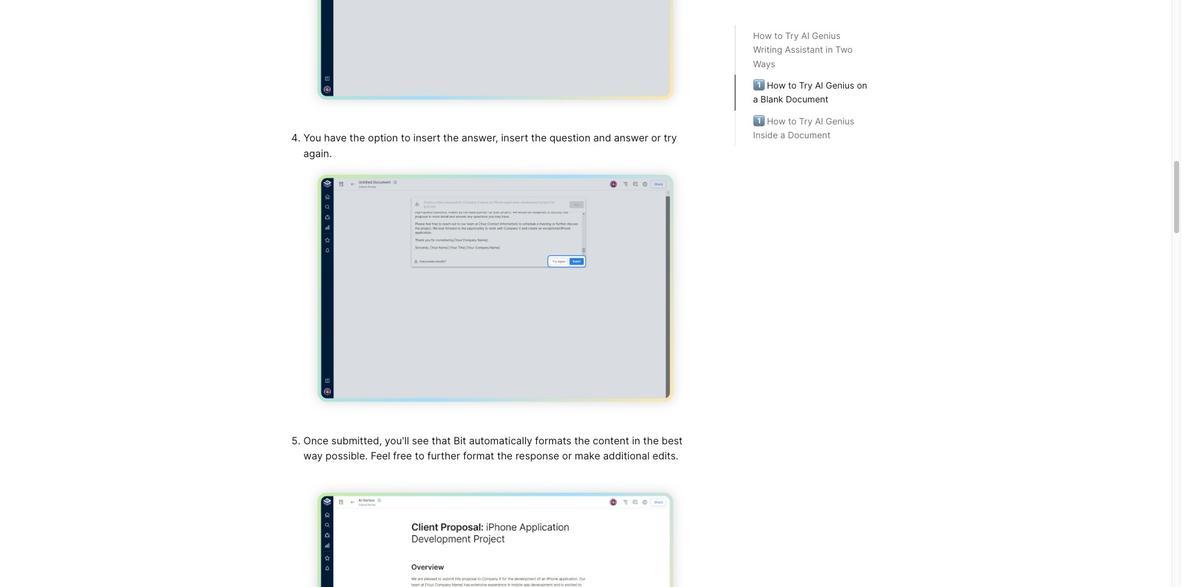 Task type: vqa. For each thing, say whether or not it's contained in the screenshot.
your
no



Task type: locate. For each thing, give the bounding box(es) containing it.
the
[[350, 132, 365, 144], [444, 132, 459, 144], [531, 132, 547, 144], [575, 435, 590, 447], [644, 435, 659, 447], [497, 450, 513, 463]]

try for blank
[[800, 80, 813, 91]]

ai down how to try ai genius writing assistant in two ways link
[[816, 80, 824, 91]]

question
[[550, 132, 591, 144]]

genius
[[813, 30, 841, 41], [826, 80, 855, 91], [826, 116, 855, 126]]

1 vertical spatial ai
[[816, 80, 824, 91]]

free
[[393, 450, 412, 463]]

0 horizontal spatial insert
[[414, 132, 441, 144]]

or inside once submitted, you'll see that bit automatically formats the content in the best way possible. feel free to further format the response or make additional edits.
[[563, 450, 572, 463]]

1 vertical spatial try
[[800, 80, 813, 91]]

1 horizontal spatial a
[[781, 130, 786, 141]]

1 vertical spatial or
[[563, 450, 572, 463]]

1 horizontal spatial insert
[[501, 132, 529, 144]]

or left try
[[652, 132, 661, 144]]

1 vertical spatial how
[[767, 80, 786, 91]]

how up writing at the top right of the page
[[754, 30, 772, 41]]

how to try ai genius writing assistant in two ways
[[754, 30, 853, 69]]

how up blank
[[767, 80, 786, 91]]

again.
[[304, 147, 332, 160]]

0 horizontal spatial or
[[563, 450, 572, 463]]

0 horizontal spatial in
[[633, 435, 641, 447]]

1️⃣ inside 1️⃣ how to try ai genius inside a document
[[754, 116, 765, 126]]

ways
[[754, 58, 776, 69]]

how
[[754, 30, 772, 41], [767, 80, 786, 91], [767, 116, 786, 126]]

ai inside 1️⃣ how to try ai genius inside a document
[[816, 116, 824, 126]]

how to try ai genius writing assistant in two ways link
[[754, 29, 871, 71]]

0 vertical spatial or
[[652, 132, 661, 144]]

try inside 1️⃣ how to try ai genius on a blank document
[[800, 80, 813, 91]]

document
[[786, 94, 829, 105], [788, 130, 831, 141]]

further
[[428, 450, 461, 463]]

to inside 1️⃣ how to try ai genius on a blank document
[[789, 80, 797, 91]]

genius left on
[[826, 80, 855, 91]]

option
[[368, 132, 398, 144]]

a
[[754, 94, 759, 105], [781, 130, 786, 141]]

how inside 1️⃣ how to try ai genius on a blank document
[[767, 80, 786, 91]]

try down 1️⃣ how to try ai genius on a blank document link
[[800, 116, 813, 126]]

1️⃣ up blank
[[754, 80, 765, 91]]

0 horizontal spatial a
[[754, 94, 759, 105]]

document up 1️⃣ how to try ai genius inside a document
[[786, 94, 829, 105]]

try inside how to try ai genius writing assistant in two ways
[[786, 30, 799, 41]]

how up inside
[[767, 116, 786, 126]]

to right option
[[401, 132, 411, 144]]

1 horizontal spatial in
[[826, 44, 834, 55]]

0 vertical spatial in
[[826, 44, 834, 55]]

1 1️⃣ from the top
[[754, 80, 765, 91]]

on
[[857, 80, 868, 91]]

a for document
[[781, 130, 786, 141]]

2 vertical spatial ai
[[816, 116, 824, 126]]

to down 1️⃣ how to try ai genius on a blank document
[[789, 116, 797, 126]]

1 vertical spatial in
[[633, 435, 641, 447]]

the up make
[[575, 435, 590, 447]]

see
[[412, 435, 429, 447]]

ai down 1️⃣ how to try ai genius on a blank document link
[[816, 116, 824, 126]]

document inside 1️⃣ how to try ai genius inside a document
[[788, 130, 831, 141]]

1 vertical spatial document
[[788, 130, 831, 141]]

the left best
[[644, 435, 659, 447]]

to down see
[[415, 450, 425, 463]]

document down 1️⃣ how to try ai genius on a blank document link
[[788, 130, 831, 141]]

to inside how to try ai genius writing assistant in two ways
[[775, 30, 783, 41]]

0 vertical spatial how
[[754, 30, 772, 41]]

0 vertical spatial ai
[[802, 30, 810, 41]]

in left two
[[826, 44, 834, 55]]

2 vertical spatial try
[[800, 116, 813, 126]]

formats
[[535, 435, 572, 447]]

way
[[304, 450, 323, 463]]

ai inside 1️⃣ how to try ai genius on a blank document
[[816, 80, 824, 91]]

0 vertical spatial genius
[[813, 30, 841, 41]]

a for blank
[[754, 94, 759, 105]]

genius inside 1️⃣ how to try ai genius on a blank document
[[826, 80, 855, 91]]

a right inside
[[781, 130, 786, 141]]

a inside 1️⃣ how to try ai genius on a blank document
[[754, 94, 759, 105]]

1 vertical spatial a
[[781, 130, 786, 141]]

try down how to try ai genius writing assistant in two ways link
[[800, 80, 813, 91]]

you'll
[[385, 435, 409, 447]]

0 vertical spatial document
[[786, 94, 829, 105]]

answer,
[[462, 132, 499, 144]]

once submitted, you'll see that bit automatically formats the content in the best way possible. feel free to further format the response or make additional edits.
[[304, 435, 686, 463]]

1️⃣ up inside
[[754, 116, 765, 126]]

1️⃣ for 1️⃣ how to try ai genius on a blank document
[[754, 80, 765, 91]]

0 vertical spatial a
[[754, 94, 759, 105]]

0 vertical spatial 1️⃣
[[754, 80, 765, 91]]

genius up two
[[813, 30, 841, 41]]

writing
[[754, 44, 783, 55]]

genius inside how to try ai genius writing assistant in two ways
[[813, 30, 841, 41]]

2 insert from the left
[[501, 132, 529, 144]]

1 vertical spatial genius
[[826, 80, 855, 91]]

ai
[[802, 30, 810, 41], [816, 80, 824, 91], [816, 116, 824, 126]]

the left question
[[531, 132, 547, 144]]

to
[[775, 30, 783, 41], [789, 80, 797, 91], [789, 116, 797, 126], [401, 132, 411, 144], [415, 450, 425, 463]]

0 vertical spatial try
[[786, 30, 799, 41]]

or
[[652, 132, 661, 144], [563, 450, 572, 463]]

try inside 1️⃣ how to try ai genius inside a document
[[800, 116, 813, 126]]

2 vertical spatial genius
[[826, 116, 855, 126]]

insert
[[414, 132, 441, 144], [501, 132, 529, 144]]

to up writing at the top right of the page
[[775, 30, 783, 41]]

try up assistant
[[786, 30, 799, 41]]

or left make
[[563, 450, 572, 463]]

1️⃣ inside 1️⃣ how to try ai genius on a blank document
[[754, 80, 765, 91]]

in
[[826, 44, 834, 55], [633, 435, 641, 447]]

insert right 'answer,' on the top of the page
[[501, 132, 529, 144]]

how for 1️⃣ how to try ai genius on a blank document
[[767, 80, 786, 91]]

how inside 1️⃣ how to try ai genius inside a document
[[767, 116, 786, 126]]

to inside you have the option to insert the answer, insert the question and answer or try again.
[[401, 132, 411, 144]]

genius inside 1️⃣ how to try ai genius inside a document
[[826, 116, 855, 126]]

1️⃣
[[754, 80, 765, 91], [754, 116, 765, 126]]

in up additional
[[633, 435, 641, 447]]

genius down 1️⃣ how to try ai genius on a blank document link
[[826, 116, 855, 126]]

1️⃣ for 1️⃣ how to try ai genius inside a document
[[754, 116, 765, 126]]

2 1️⃣ from the top
[[754, 116, 765, 126]]

a left blank
[[754, 94, 759, 105]]

automatically
[[469, 435, 533, 447]]

ai for document
[[816, 116, 824, 126]]

1 horizontal spatial or
[[652, 132, 661, 144]]

ai up assistant
[[802, 30, 810, 41]]

you
[[304, 132, 321, 144]]

try
[[786, 30, 799, 41], [800, 80, 813, 91], [800, 116, 813, 126]]

1 vertical spatial 1️⃣
[[754, 116, 765, 126]]

a inside 1️⃣ how to try ai genius inside a document
[[781, 130, 786, 141]]

you have the option to insert the answer, insert the question and answer or try again.
[[304, 132, 680, 160]]

2 vertical spatial how
[[767, 116, 786, 126]]

insert right option
[[414, 132, 441, 144]]

blank
[[761, 94, 784, 105]]

to down how to try ai genius writing assistant in two ways
[[789, 80, 797, 91]]

the down automatically
[[497, 450, 513, 463]]

bit
[[454, 435, 467, 447]]



Task type: describe. For each thing, give the bounding box(es) containing it.
content
[[593, 435, 630, 447]]

ai inside how to try ai genius writing assistant in two ways
[[802, 30, 810, 41]]

1️⃣ how to try ai genius inside a document
[[754, 116, 855, 141]]

to inside once submitted, you'll see that bit automatically formats the content in the best way possible. feel free to further format the response or make additional edits.
[[415, 450, 425, 463]]

and
[[594, 132, 612, 144]]

inside
[[754, 130, 778, 141]]

ai for blank
[[816, 80, 824, 91]]

possible.
[[326, 450, 368, 463]]

assistant
[[785, 44, 824, 55]]

try for document
[[800, 116, 813, 126]]

1 insert from the left
[[414, 132, 441, 144]]

additional
[[604, 450, 650, 463]]

answer
[[614, 132, 649, 144]]

have
[[324, 132, 347, 144]]

submitted,
[[332, 435, 382, 447]]

edits.
[[653, 450, 679, 463]]

1️⃣ how to try ai genius on a blank document
[[754, 80, 868, 105]]

make
[[575, 450, 601, 463]]

how for 1️⃣ how to try ai genius inside a document
[[767, 116, 786, 126]]

that
[[432, 435, 451, 447]]

to inside 1️⃣ how to try ai genius inside a document
[[789, 116, 797, 126]]

two
[[836, 44, 853, 55]]

try
[[664, 132, 678, 144]]

in inside once submitted, you'll see that bit automatically formats the content in the best way possible. feel free to further format the response or make additional edits.
[[633, 435, 641, 447]]

1️⃣ how to try ai genius inside a document link
[[754, 115, 871, 143]]

best
[[662, 435, 683, 447]]

in inside how to try ai genius writing assistant in two ways
[[826, 44, 834, 55]]

the left 'answer,' on the top of the page
[[444, 132, 459, 144]]

1️⃣ how to try ai genius on a blank document link
[[754, 79, 871, 107]]

genius for 1️⃣ how to try ai genius on a blank document
[[826, 80, 855, 91]]

format
[[463, 450, 495, 463]]

genius for 1️⃣ how to try ai genius inside a document
[[826, 116, 855, 126]]

the right "have"
[[350, 132, 365, 144]]

once
[[304, 435, 329, 447]]

feel
[[371, 450, 391, 463]]

or inside you have the option to insert the answer, insert the question and answer or try again.
[[652, 132, 661, 144]]

how inside how to try ai genius writing assistant in two ways
[[754, 30, 772, 41]]

document inside 1️⃣ how to try ai genius on a blank document
[[786, 94, 829, 105]]

response
[[516, 450, 560, 463]]



